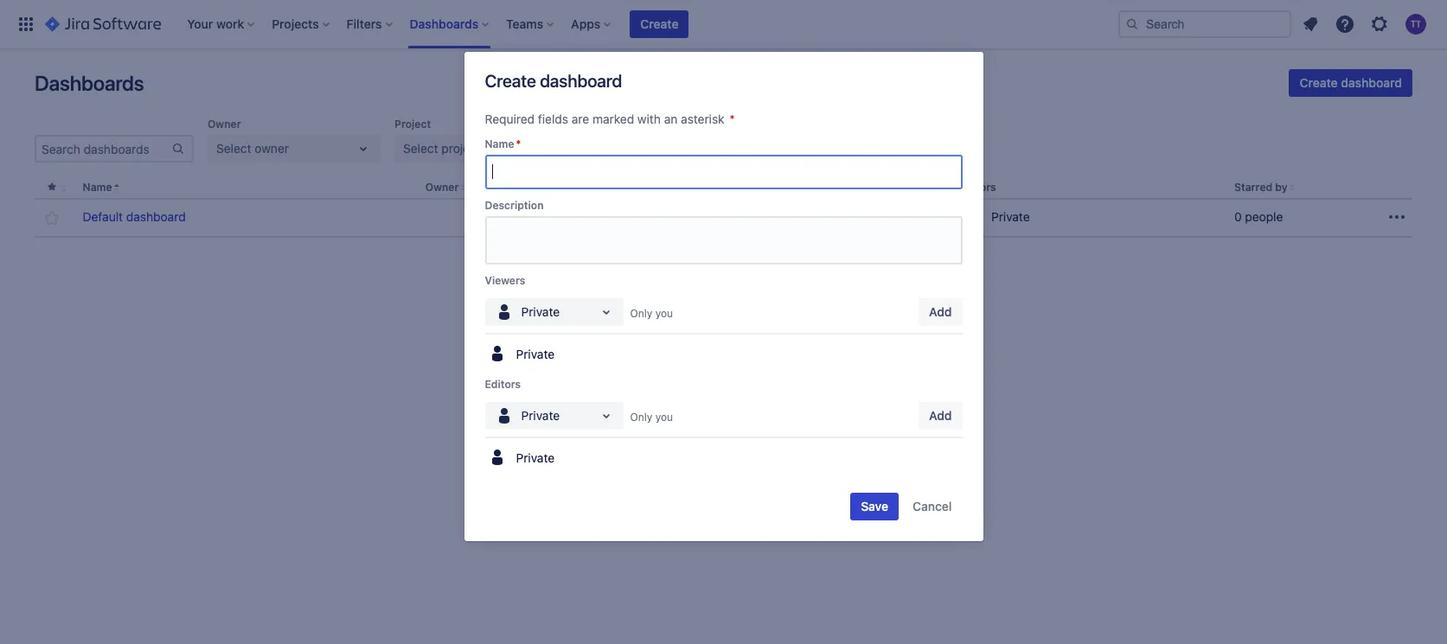 Task type: locate. For each thing, give the bounding box(es) containing it.
1 horizontal spatial name
[[485, 138, 514, 151]]

0 vertical spatial viewers
[[686, 181, 727, 194]]

add button
[[919, 299, 963, 326], [919, 402, 963, 430]]

starred by
[[1235, 181, 1288, 194]]

3 select from the left
[[590, 141, 625, 156]]

starred
[[1235, 181, 1273, 194]]

owner inside dashboards details element
[[426, 181, 459, 194]]

create dashboard
[[485, 71, 622, 91], [1300, 75, 1403, 90]]

0 horizontal spatial open image
[[540, 138, 561, 159]]

2 only you from the top
[[630, 411, 673, 424]]

viewers up viewers text box
[[485, 274, 526, 287]]

create
[[641, 16, 679, 31], [485, 71, 536, 91], [1300, 75, 1338, 90]]

1 vertical spatial name
[[83, 181, 112, 194]]

2 add from the top
[[929, 408, 952, 423]]

default dashboard link
[[83, 209, 186, 226]]

name up default
[[83, 181, 112, 194]]

1 you from the top
[[656, 307, 673, 320]]

public
[[717, 210, 752, 224]]

0 vertical spatial only you
[[630, 307, 673, 320]]

0 vertical spatial owner
[[208, 118, 241, 131]]

private inside dashboards details element
[[992, 210, 1030, 224]]

0 vertical spatial add
[[929, 305, 952, 319]]

name for name *
[[485, 138, 514, 151]]

0 horizontal spatial viewers
[[485, 274, 526, 287]]

Editors text field
[[494, 408, 497, 425]]

0 horizontal spatial create
[[485, 71, 536, 91]]

*
[[730, 112, 735, 126], [516, 138, 521, 151]]

with
[[638, 112, 661, 126]]

1 vertical spatial you
[[656, 411, 673, 424]]

1 horizontal spatial dashboard
[[540, 71, 622, 91]]

select left owner
[[216, 141, 251, 156]]

1 vertical spatial owner
[[426, 181, 459, 194]]

group
[[629, 141, 661, 156]]

select down group
[[590, 141, 625, 156]]

0 horizontal spatial open image
[[353, 138, 374, 159]]

1 vertical spatial editors
[[485, 378, 521, 391]]

open image for owner
[[353, 138, 374, 159]]

private
[[992, 210, 1030, 224], [521, 305, 560, 319], [516, 347, 555, 362], [521, 408, 560, 423], [516, 451, 555, 466]]

open image for group
[[727, 138, 748, 159]]

0 horizontal spatial dashboard
[[126, 210, 186, 224]]

owner
[[208, 118, 241, 131], [426, 181, 459, 194]]

0 vertical spatial add button
[[919, 299, 963, 326]]

name for name
[[83, 181, 112, 194]]

select for select project
[[403, 141, 438, 156]]

0 horizontal spatial select
[[216, 141, 251, 156]]

* right asterisk
[[730, 112, 735, 126]]

2 horizontal spatial open image
[[727, 138, 748, 159]]

select group
[[590, 141, 661, 156]]

create banner
[[0, 0, 1448, 48]]

0 vertical spatial name
[[485, 138, 514, 151]]

0 vertical spatial *
[[730, 112, 735, 126]]

0 vertical spatial editors
[[960, 181, 997, 194]]

default dashboard
[[83, 210, 186, 224]]

you
[[656, 307, 673, 320], [656, 411, 673, 424]]

search image
[[1126, 17, 1140, 31]]

viewers up public
[[686, 181, 727, 194]]

open image
[[353, 138, 374, 159], [727, 138, 748, 159], [596, 406, 617, 427]]

0 horizontal spatial owner
[[208, 118, 241, 131]]

1 horizontal spatial owner
[[426, 181, 459, 194]]

1 vertical spatial only you
[[630, 411, 673, 424]]

Viewers text field
[[494, 304, 497, 321]]

owner up select owner on the top left of page
[[208, 118, 241, 131]]

name
[[485, 138, 514, 151], [83, 181, 112, 194]]

0 horizontal spatial *
[[516, 138, 521, 151]]

2 only from the top
[[630, 411, 653, 424]]

you for viewers
[[656, 307, 673, 320]]

viewers inside dashboards details element
[[686, 181, 727, 194]]

1 horizontal spatial create
[[641, 16, 679, 31]]

required fields are marked with an asterisk *
[[485, 112, 735, 126]]

viewers
[[686, 181, 727, 194], [485, 274, 526, 287]]

select for select group
[[590, 141, 625, 156]]

0 vertical spatial only
[[630, 307, 653, 320]]

2 you from the top
[[656, 411, 673, 424]]

1 horizontal spatial select
[[403, 141, 438, 156]]

dashboard inside button
[[1341, 75, 1403, 90]]

select project
[[403, 141, 481, 156]]

1 add from the top
[[929, 305, 952, 319]]

1 horizontal spatial create dashboard
[[1300, 75, 1403, 90]]

editors
[[960, 181, 997, 194], [485, 378, 521, 391]]

Search field
[[1119, 10, 1292, 38]]

1 only from the top
[[630, 307, 653, 320]]

by
[[1276, 181, 1288, 194]]

jira software image
[[45, 14, 161, 35], [45, 14, 161, 35]]

1 vertical spatial add
[[929, 408, 952, 423]]

Search dashboards text field
[[36, 137, 171, 161]]

select down project
[[403, 141, 438, 156]]

0 horizontal spatial create dashboard
[[485, 71, 622, 91]]

open image
[[540, 138, 561, 159], [596, 302, 617, 323]]

2 select from the left
[[403, 141, 438, 156]]

* down required
[[516, 138, 521, 151]]

2 horizontal spatial select
[[590, 141, 625, 156]]

2 add button from the top
[[919, 402, 963, 430]]

0 vertical spatial you
[[656, 307, 673, 320]]

1 vertical spatial only
[[630, 411, 653, 424]]

1 add button from the top
[[919, 299, 963, 326]]

dashboards details element
[[35, 177, 1413, 238]]

add for editors
[[929, 408, 952, 423]]

editors inside dashboards details element
[[960, 181, 997, 194]]

0 horizontal spatial name
[[83, 181, 112, 194]]

only you for editors
[[630, 411, 673, 424]]

select
[[216, 141, 251, 156], [403, 141, 438, 156], [590, 141, 625, 156]]

owner down select project
[[426, 181, 459, 194]]

only you
[[630, 307, 673, 320], [630, 411, 673, 424]]

0
[[1235, 210, 1242, 224]]

only
[[630, 307, 653, 320], [630, 411, 653, 424]]

1 only you from the top
[[630, 307, 673, 320]]

1 horizontal spatial editors
[[960, 181, 997, 194]]

1 select from the left
[[216, 141, 251, 156]]

an
[[664, 112, 678, 126]]

name inside dashboards details element
[[83, 181, 112, 194]]

name down required
[[485, 138, 514, 151]]

name *
[[485, 138, 521, 151]]

2 horizontal spatial dashboard
[[1341, 75, 1403, 90]]

add
[[929, 305, 952, 319], [929, 408, 952, 423]]

1 vertical spatial *
[[516, 138, 521, 151]]

None field
[[487, 157, 961, 188]]

1 vertical spatial open image
[[596, 302, 617, 323]]

1 vertical spatial add button
[[919, 402, 963, 430]]

dashboard
[[540, 71, 622, 91], [1341, 75, 1403, 90], [126, 210, 186, 224]]

1 horizontal spatial viewers
[[686, 181, 727, 194]]



Task type: describe. For each thing, give the bounding box(es) containing it.
select for select owner
[[216, 141, 251, 156]]

1 horizontal spatial *
[[730, 112, 735, 126]]

owner button
[[426, 181, 459, 194]]

create button
[[630, 10, 689, 38]]

create dashboard inside button
[[1300, 75, 1403, 90]]

marked
[[593, 112, 634, 126]]

add for viewers
[[929, 305, 952, 319]]

people
[[1246, 210, 1284, 224]]

only for editors
[[630, 411, 653, 424]]

are
[[572, 112, 589, 126]]

project
[[442, 141, 481, 156]]

fields
[[538, 112, 569, 126]]

starred by button
[[1235, 181, 1288, 194]]

cancel button
[[903, 493, 963, 521]]

owner
[[255, 141, 289, 156]]

2 horizontal spatial create
[[1300, 75, 1338, 90]]

dashboards
[[35, 71, 144, 95]]

0 people
[[1235, 210, 1284, 224]]

description
[[485, 199, 544, 212]]

only for viewers
[[630, 307, 653, 320]]

group
[[581, 118, 613, 131]]

create inside "primary" element
[[641, 16, 679, 31]]

required
[[485, 112, 535, 126]]

add button for viewers
[[919, 299, 963, 326]]

primary element
[[10, 0, 1119, 48]]

project
[[395, 118, 431, 131]]

only you for viewers
[[630, 307, 673, 320]]

cancel
[[913, 499, 952, 514]]

select owner
[[216, 141, 289, 156]]

save
[[861, 499, 889, 514]]

you for editors
[[656, 411, 673, 424]]

Description text field
[[485, 216, 963, 265]]

1 horizontal spatial open image
[[596, 302, 617, 323]]

star default dashboard image
[[41, 208, 62, 229]]

default
[[83, 210, 123, 224]]

0 horizontal spatial editors
[[485, 378, 521, 391]]

add button for editors
[[919, 402, 963, 430]]

1 horizontal spatial open image
[[596, 406, 617, 427]]

1 vertical spatial viewers
[[485, 274, 526, 287]]

name button
[[83, 181, 112, 194]]

save button
[[851, 493, 899, 521]]

0 vertical spatial open image
[[540, 138, 561, 159]]

asterisk
[[681, 112, 725, 126]]

create dashboard button
[[1290, 69, 1413, 97]]



Task type: vqa. For each thing, say whether or not it's contained in the screenshot.
the bottommost Forecast
no



